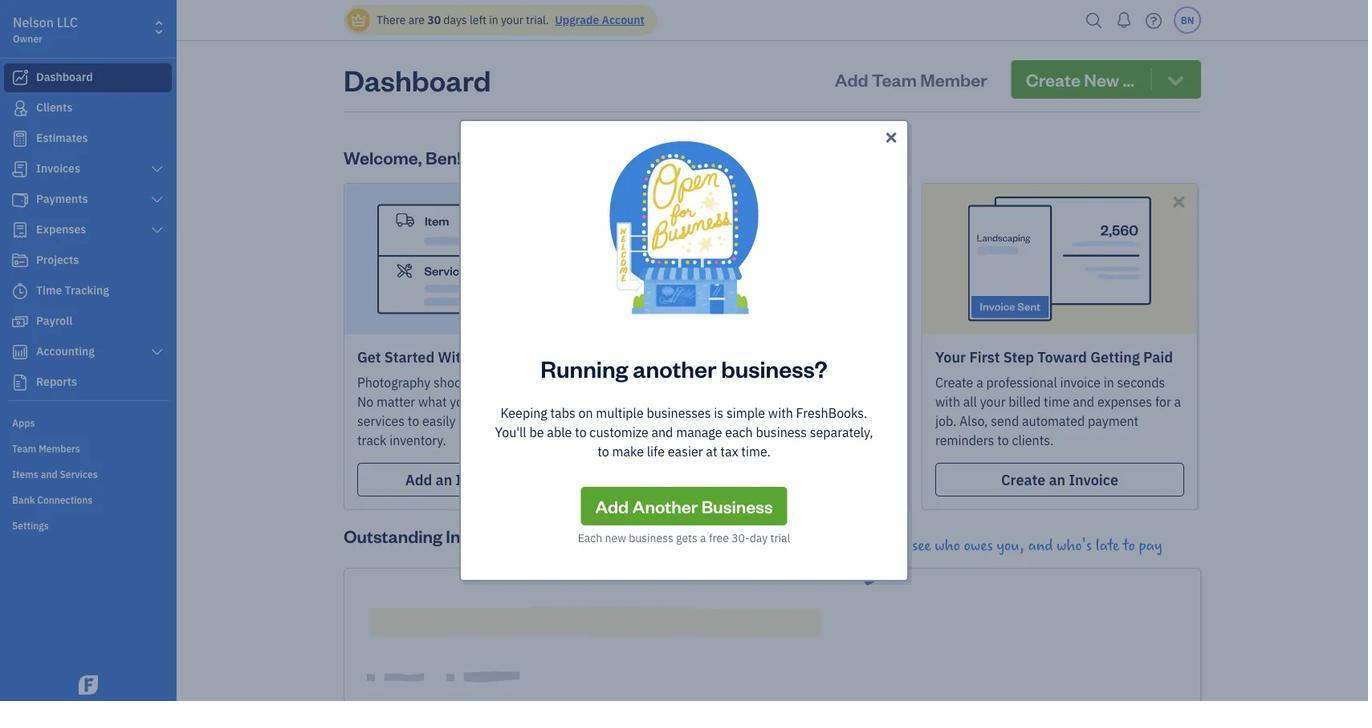 Task type: describe. For each thing, give the bounding box(es) containing it.
for inside 'your first step toward getting paid create a professional invoice in seconds with all your billed time and expenses for a job. also, send automated payment reminders to clients.'
[[1155, 394, 1171, 411]]

an for your first step toward getting paid
[[1049, 471, 1066, 489]]

inventory.
[[390, 432, 446, 449]]

to left make
[[598, 444, 609, 461]]

add team member
[[835, 68, 988, 91]]

team
[[872, 68, 917, 91]]

started
[[385, 348, 435, 367]]

your inside the get started with items and services photography shoot? electrician services? no matter what you do, add your items or services to easily include on an invoice or track inventory.
[[520, 394, 545, 411]]

see who owes you, and who's late to pay
[[912, 537, 1163, 555]]

track inside manage your growing client list keep track of invoices and payment for clients, and download client reports with a click of a button.
[[679, 375, 708, 391]]

money image
[[10, 314, 30, 330]]

close image
[[883, 127, 900, 147]]

upgrade
[[555, 12, 599, 27]]

services
[[545, 348, 602, 367]]

each
[[725, 424, 753, 441]]

team members image
[[12, 442, 172, 455]]

multiple
[[596, 405, 644, 422]]

and left is
[[691, 394, 713, 411]]

and inside the get started with items and services photography shoot? electrician services? no matter what you do, add your items or services to easily include on an invoice or track inventory.
[[516, 348, 541, 367]]

project image
[[10, 253, 30, 269]]

trial
[[771, 531, 790, 546]]

there are 30 days left in your trial. upgrade account
[[377, 12, 645, 27]]

add for add a client
[[730, 471, 757, 489]]

0 vertical spatial freshbooks.
[[727, 146, 825, 169]]

to left pay
[[1123, 537, 1135, 555]]

outstanding invoices
[[344, 525, 512, 548]]

you'll
[[495, 424, 527, 441]]

manage your growing client list keep track of invoices and payment for clients, and download client reports with a click of a button.
[[646, 348, 890, 430]]

download
[[716, 394, 773, 411]]

0 vertical spatial or
[[583, 394, 595, 411]]

chart image
[[10, 344, 30, 361]]

and up client
[[775, 375, 797, 391]]

toward
[[1038, 348, 1087, 367]]

with
[[438, 348, 470, 367]]

another
[[632, 495, 698, 518]]

list
[[839, 348, 863, 367]]

freshbooks image
[[75, 676, 101, 695]]

bank connections image
[[12, 493, 172, 506]]

keep
[[646, 375, 676, 391]]

invoice inside the get started with items and services photography shoot? electrician services? no matter what you do, add your items or services to easily include on an invoice or track inventory.
[[539, 413, 579, 430]]

main element
[[0, 0, 217, 702]]

keeping
[[501, 405, 547, 422]]

ben!
[[426, 146, 461, 169]]

add for add team member
[[835, 68, 869, 91]]

chevron large down image for expense image at the left of page
[[150, 224, 165, 237]]

invoices
[[725, 375, 772, 391]]

most
[[634, 146, 674, 169]]

2 vertical spatial or
[[491, 471, 505, 489]]

add an item or service link
[[357, 463, 606, 497]]

a right expenses on the right bottom
[[1175, 394, 1181, 411]]

create an invoice link
[[936, 463, 1184, 497]]

items
[[548, 394, 580, 411]]

reports
[[811, 394, 853, 411]]

dismiss image for your first step toward getting paid
[[1170, 193, 1188, 211]]

with inside 'your first step toward getting paid create a professional invoice in seconds with all your billed time and expenses for a job. also, send automated payment reminders to clients.'
[[936, 394, 960, 411]]

items
[[473, 348, 513, 367]]

create inside 'your first step toward getting paid create a professional invoice in seconds with all your billed time and expenses for a job. also, send automated payment reminders to clients.'
[[936, 375, 974, 391]]

each
[[578, 531, 602, 546]]

payment inside 'your first step toward getting paid create a professional invoice in seconds with all your billed time and expenses for a job. also, send automated payment reminders to clients.'
[[1088, 413, 1139, 430]]

a down time.
[[761, 471, 769, 489]]

your inside 'your first step toward getting paid create a professional invoice in seconds with all your billed time and expenses for a job. also, send automated payment reminders to clients.'
[[980, 394, 1006, 411]]

client inside manage your growing client list keep track of invoices and payment for clients, and download client reports with a click of a button.
[[796, 348, 835, 367]]

add another business
[[595, 495, 773, 518]]

to inside the get started with items and services photography shoot? electrician services? no matter what you do, add your items or services to easily include on an invoice or track inventory.
[[408, 413, 419, 430]]

each new business gets a free 30-day trial
[[578, 531, 790, 546]]

make
[[612, 444, 644, 461]]

get started with items and services photography shoot? electrician services? no matter what you do, add your items or services to easily include on an invoice or track inventory.
[[357, 348, 602, 449]]

for inside manage your growing client list keep track of invoices and payment for clients, and download client reports with a click of a button.
[[854, 375, 870, 391]]

timer image
[[10, 283, 30, 300]]

simple
[[727, 405, 765, 422]]

automated
[[1022, 413, 1085, 430]]

and inside 'your first step toward getting paid create a professional invoice in seconds with all your billed time and expenses for a job. also, send automated payment reminders to clients.'
[[1073, 394, 1095, 411]]

1 vertical spatial or
[[582, 413, 594, 430]]

another
[[633, 353, 717, 383]]

are
[[409, 12, 425, 27]]

get
[[357, 348, 381, 367]]

payment inside manage your growing client list keep track of invoices and payment for clients, and download client reports with a click of a button.
[[800, 375, 851, 391]]

reminders
[[936, 432, 994, 449]]

step
[[1003, 348, 1034, 367]]

track inside the get started with items and services photography shoot? electrician services? no matter what you do, add your items or services to easily include on an invoice or track inventory.
[[357, 432, 387, 449]]

with inside manage your growing client list keep track of invoices and payment for clients, and download client reports with a click of a button.
[[856, 394, 880, 411]]

paid
[[1143, 348, 1173, 367]]

businesses
[[647, 405, 711, 422]]

your inside 'your first step toward getting paid create a professional invoice in seconds with all your billed time and expenses for a job. also, send automated payment reminders to clients.'
[[936, 348, 966, 367]]

llc
[[57, 14, 78, 31]]

invoice image
[[10, 161, 30, 177]]

outstanding
[[344, 525, 442, 548]]

you
[[450, 394, 471, 411]]

what
[[418, 394, 447, 411]]

get
[[575, 146, 601, 169]]

growing
[[736, 348, 792, 367]]

in inside 'your first step toward getting paid create a professional invoice in seconds with all your billed time and expenses for a job. also, send automated payment reminders to clients.'
[[1104, 375, 1114, 391]]

invoice
[[1069, 471, 1119, 489]]

tabs
[[550, 405, 576, 422]]

add team member button
[[820, 60, 1002, 99]]

billed
[[1009, 394, 1041, 411]]

chevron large down image for invoice icon
[[150, 163, 165, 176]]

there
[[377, 12, 406, 27]]

time
[[1044, 394, 1070, 411]]

client inside add a client link
[[772, 471, 812, 489]]

running
[[541, 353, 628, 383]]

invoice inside 'your first step toward getting paid create a professional invoice in seconds with all your billed time and expenses for a job. also, send automated payment reminders to clients.'
[[1060, 375, 1101, 391]]

include
[[459, 413, 501, 430]]

photography
[[357, 375, 431, 391]]

is
[[714, 405, 724, 422]]

separately,
[[810, 424, 873, 441]]

all
[[963, 394, 977, 411]]

upgrade account link
[[552, 12, 645, 27]]

dismiss image for get started with items and services
[[592, 193, 610, 211]]

on inside keeping tabs on multiple businesses is simple with freshbooks. you'll be able to customize and manage each business separately, to make life easier at tax time.
[[579, 405, 593, 422]]

clients,
[[646, 394, 688, 411]]

business inside keeping tabs on multiple businesses is simple with freshbooks. you'll be able to customize and manage each business separately, to make life easier at tax time.
[[756, 424, 807, 441]]

free
[[709, 531, 729, 546]]

manage
[[646, 348, 699, 367]]

your inside manage your growing client list keep track of invoices and payment for clients, and download client reports with a click of a button.
[[702, 348, 733, 367]]

expense image
[[10, 222, 30, 238]]

getting
[[1091, 348, 1140, 367]]



Task type: locate. For each thing, give the bounding box(es) containing it.
business down the another at bottom
[[629, 531, 674, 546]]

or right items
[[583, 394, 595, 411]]

of right "click"
[[676, 413, 687, 430]]

at
[[706, 444, 718, 461]]

your first step toward getting paid create a professional invoice in seconds with all your billed time and expenses for a job. also, send automated payment reminders to clients.
[[936, 348, 1181, 449]]

dashboard image
[[10, 70, 30, 86]]

days
[[444, 12, 467, 27]]

or
[[583, 394, 595, 411], [582, 413, 594, 430], [491, 471, 505, 489]]

0 horizontal spatial invoice
[[539, 413, 579, 430]]

business
[[702, 495, 773, 518]]

1 horizontal spatial in
[[1104, 375, 1114, 391]]

1 vertical spatial client
[[772, 471, 812, 489]]

first
[[970, 348, 1000, 367]]

1 horizontal spatial your
[[936, 348, 966, 367]]

create up 'all' at the right bottom of page
[[936, 375, 974, 391]]

customize
[[590, 424, 649, 441]]

track
[[679, 375, 708, 391], [357, 432, 387, 449]]

pay
[[1139, 537, 1163, 555]]

client
[[796, 348, 835, 367], [772, 471, 812, 489]]

your left first
[[936, 348, 966, 367]]

an for get started with items and services
[[436, 471, 452, 489]]

button.
[[700, 413, 742, 430]]

crown image
[[350, 12, 367, 29]]

1 vertical spatial business
[[629, 531, 674, 546]]

1 vertical spatial of
[[711, 375, 722, 391]]

a up 'all' at the right bottom of page
[[977, 375, 983, 391]]

out
[[678, 146, 704, 169]]

1 horizontal spatial on
[[579, 405, 593, 422]]

life
[[647, 444, 665, 461]]

client image
[[10, 100, 30, 116]]

and up the electrician
[[516, 348, 541, 367]]

running another business?
[[541, 353, 828, 383]]

add left team
[[835, 68, 869, 91]]

how
[[519, 146, 552, 169]]

for down list
[[854, 375, 870, 391]]

with up job.
[[936, 394, 960, 411]]

estimate image
[[10, 131, 30, 147]]

your right "add" on the bottom
[[520, 394, 545, 411]]

0 vertical spatial chevron large down image
[[150, 163, 165, 176]]

in up expenses on the right bottom
[[1104, 375, 1114, 391]]

track right keep
[[679, 375, 708, 391]]

services?
[[539, 375, 593, 391]]

with right simple on the right bottom
[[768, 405, 793, 422]]

of
[[707, 146, 723, 169], [711, 375, 722, 391], [676, 413, 687, 430]]

chevron large down image for payment image
[[150, 194, 165, 206]]

trial.
[[526, 12, 549, 27]]

go to help image
[[1141, 8, 1167, 33]]

1 horizontal spatial for
[[1155, 394, 1171, 411]]

0 vertical spatial in
[[489, 12, 498, 27]]

in
[[489, 12, 498, 27], [1104, 375, 1114, 391]]

0 horizontal spatial dismiss image
[[592, 193, 610, 211]]

an
[[521, 413, 536, 430], [436, 471, 452, 489], [1049, 471, 1066, 489]]

the
[[604, 146, 630, 169]]

who
[[935, 537, 960, 555]]

dashboard
[[344, 60, 491, 98]]

services
[[357, 413, 405, 430]]

gets
[[676, 531, 698, 546]]

0 horizontal spatial for
[[854, 375, 870, 391]]

send
[[991, 413, 1019, 430]]

a left is
[[690, 413, 697, 430]]

member
[[920, 68, 988, 91]]

on inside the get started with items and services photography shoot? electrician services? no matter what you do, add your items or services to easily include on an invoice or track inventory.
[[504, 413, 518, 430]]

1 vertical spatial create
[[1001, 471, 1046, 489]]

add for add another business
[[595, 495, 629, 518]]

1 vertical spatial payment
[[1088, 413, 1139, 430]]

welcome,
[[344, 146, 422, 169]]

no
[[357, 394, 374, 411]]

items and services image
[[12, 467, 172, 480]]

0 horizontal spatial on
[[504, 413, 518, 430]]

to up inventory.
[[408, 413, 419, 430]]

shoot?
[[434, 375, 472, 391]]

or right tabs
[[582, 413, 594, 430]]

here's
[[465, 146, 516, 169]]

add
[[495, 394, 517, 411]]

1 dismiss image from the left
[[592, 193, 610, 211]]

0 vertical spatial payment
[[800, 375, 851, 391]]

add for add an item or service
[[405, 471, 432, 489]]

electrician
[[475, 375, 536, 391]]

0 horizontal spatial business
[[629, 531, 674, 546]]

of right out
[[707, 146, 723, 169]]

running another business? dialog
[[0, 100, 1368, 601]]

0 horizontal spatial create
[[936, 375, 974, 391]]

2 chevron large down image from the top
[[150, 224, 165, 237]]

apps image
[[12, 416, 172, 429]]

0 vertical spatial of
[[707, 146, 723, 169]]

add down inventory.
[[405, 471, 432, 489]]

add another business button
[[581, 487, 788, 526]]

add a client link
[[646, 463, 895, 497]]

owner
[[13, 32, 42, 45]]

payment
[[800, 375, 851, 391], [1088, 413, 1139, 430]]

who's
[[1057, 537, 1092, 555]]

and right you,
[[1028, 537, 1053, 555]]

2 horizontal spatial with
[[936, 394, 960, 411]]

2 your from the left
[[936, 348, 966, 367]]

account
[[602, 12, 645, 27]]

1 vertical spatial chevron large down image
[[150, 224, 165, 237]]

0 horizontal spatial in
[[489, 12, 498, 27]]

client left list
[[796, 348, 835, 367]]

2 dismiss image from the left
[[1170, 193, 1188, 211]]

in right left in the left top of the page
[[489, 12, 498, 27]]

1 horizontal spatial business
[[756, 424, 807, 441]]

0 vertical spatial create
[[936, 375, 974, 391]]

invoices
[[446, 525, 512, 548]]

click
[[646, 413, 673, 430]]

30-
[[732, 531, 750, 546]]

client up trial
[[772, 471, 812, 489]]

30
[[427, 12, 441, 27]]

1 horizontal spatial create
[[1001, 471, 1046, 489]]

a inside dialog
[[700, 531, 706, 546]]

1 horizontal spatial track
[[679, 375, 708, 391]]

on right tabs
[[579, 405, 593, 422]]

nelson
[[13, 14, 54, 31]]

your left trial.
[[501, 12, 523, 27]]

your right 'all' at the right bottom of page
[[980, 394, 1006, 411]]

an left invoice
[[1049, 471, 1066, 489]]

a right "reports"
[[884, 394, 890, 411]]

add inside "button"
[[835, 68, 869, 91]]

do,
[[474, 394, 492, 411]]

of up is
[[711, 375, 722, 391]]

business
[[756, 424, 807, 441], [629, 531, 674, 546]]

0 horizontal spatial payment
[[800, 375, 851, 391]]

0 horizontal spatial an
[[436, 471, 452, 489]]

for down seconds
[[1155, 394, 1171, 411]]

0 vertical spatial client
[[796, 348, 835, 367]]

clients.
[[1012, 432, 1054, 449]]

an left item
[[436, 471, 452, 489]]

welcome, ben! here's how to get the most out of freshbooks.
[[344, 146, 825, 169]]

1 chevron large down image from the top
[[150, 163, 165, 176]]

settings image
[[12, 519, 172, 532]]

to left get
[[556, 146, 572, 169]]

chevron large down image
[[150, 163, 165, 176], [150, 224, 165, 237]]

able
[[547, 424, 572, 441]]

search image
[[1082, 8, 1107, 33]]

1 your from the left
[[702, 348, 733, 367]]

a left free
[[700, 531, 706, 546]]

on down "add" on the bottom
[[504, 413, 518, 430]]

your up invoices
[[702, 348, 733, 367]]

job.
[[936, 413, 957, 430]]

payment image
[[10, 192, 30, 208]]

to right able
[[575, 424, 587, 441]]

professional
[[987, 375, 1057, 391]]

0 horizontal spatial track
[[357, 432, 387, 449]]

1 vertical spatial in
[[1104, 375, 1114, 391]]

1 vertical spatial freshbooks.
[[796, 405, 868, 422]]

and inside keeping tabs on multiple businesses is simple with freshbooks. you'll be able to customize and manage each business separately, to make life easier at tax time.
[[652, 424, 673, 441]]

an inside the get started with items and services photography shoot? electrician services? no matter what you do, add your items or services to easily include on an invoice or track inventory.
[[521, 413, 536, 430]]

freshbooks. inside keeping tabs on multiple businesses is simple with freshbooks. you'll be able to customize and manage each business separately, to make life easier at tax time.
[[796, 405, 868, 422]]

add up business
[[730, 471, 757, 489]]

1 horizontal spatial with
[[856, 394, 880, 411]]

payment up "reports"
[[800, 375, 851, 391]]

and
[[516, 348, 541, 367], [775, 375, 797, 391], [691, 394, 713, 411], [1073, 394, 1095, 411], [652, 424, 673, 441], [1028, 537, 1053, 555]]

create down clients.
[[1001, 471, 1046, 489]]

1 vertical spatial invoice
[[539, 413, 579, 430]]

0 horizontal spatial your
[[702, 348, 733, 367]]

1 horizontal spatial an
[[521, 413, 536, 430]]

1 vertical spatial track
[[357, 432, 387, 449]]

add a client
[[730, 471, 812, 489]]

for
[[854, 375, 870, 391], [1155, 394, 1171, 411]]

also,
[[960, 413, 988, 430]]

chevron large down image for "chart" icon
[[150, 346, 165, 359]]

2 chevron large down image from the top
[[150, 346, 165, 359]]

to down the send
[[997, 432, 1009, 449]]

add an item or service
[[405, 471, 558, 489]]

or right item
[[491, 471, 505, 489]]

2 horizontal spatial an
[[1049, 471, 1066, 489]]

1 horizontal spatial payment
[[1088, 413, 1139, 430]]

0 vertical spatial for
[[854, 375, 870, 391]]

create an invoice
[[1001, 471, 1119, 489]]

add up 'new'
[[595, 495, 629, 518]]

business up time.
[[756, 424, 807, 441]]

0 vertical spatial business
[[756, 424, 807, 441]]

create
[[936, 375, 974, 391], [1001, 471, 1046, 489]]

owes
[[964, 537, 993, 555]]

0 vertical spatial track
[[679, 375, 708, 391]]

0 vertical spatial chevron large down image
[[150, 194, 165, 206]]

dismiss image
[[592, 193, 610, 211], [1170, 193, 1188, 211]]

chevron large down image
[[150, 194, 165, 206], [150, 346, 165, 359]]

1 horizontal spatial dismiss image
[[1170, 193, 1188, 211]]

track down services
[[357, 432, 387, 449]]

with inside keeping tabs on multiple businesses is simple with freshbooks. you'll be able to customize and manage each business separately, to make life easier at tax time.
[[768, 405, 793, 422]]

payment down expenses on the right bottom
[[1088, 413, 1139, 430]]

expenses
[[1098, 394, 1152, 411]]

0 vertical spatial invoice
[[1060, 375, 1101, 391]]

1 chevron large down image from the top
[[150, 194, 165, 206]]

your
[[702, 348, 733, 367], [936, 348, 966, 367]]

2 vertical spatial of
[[676, 413, 687, 430]]

and up the 'life'
[[652, 424, 673, 441]]

invoice up time
[[1060, 375, 1101, 391]]

report image
[[10, 375, 30, 391]]

1 horizontal spatial invoice
[[1060, 375, 1101, 391]]

and right time
[[1073, 394, 1095, 411]]

add inside button
[[595, 495, 629, 518]]

with right "reports"
[[856, 394, 880, 411]]

0 horizontal spatial with
[[768, 405, 793, 422]]

matter
[[377, 394, 415, 411]]

1 vertical spatial for
[[1155, 394, 1171, 411]]

to inside 'your first step toward getting paid create a professional invoice in seconds with all your billed time and expenses for a job. also, send automated payment reminders to clients.'
[[997, 432, 1009, 449]]

nelson llc owner
[[13, 14, 78, 45]]

invoice down items
[[539, 413, 579, 430]]

day
[[750, 531, 768, 546]]

keeping tabs on multiple businesses is simple with freshbooks. you'll be able to customize and manage each business separately, to make life easier at tax time.
[[495, 405, 873, 461]]

your
[[501, 12, 523, 27], [520, 394, 545, 411], [980, 394, 1006, 411]]

an left able
[[521, 413, 536, 430]]

late
[[1096, 537, 1120, 555]]

seconds
[[1117, 375, 1165, 391]]

1 vertical spatial chevron large down image
[[150, 346, 165, 359]]



Task type: vqa. For each thing, say whether or not it's contained in the screenshot.
Show.
no



